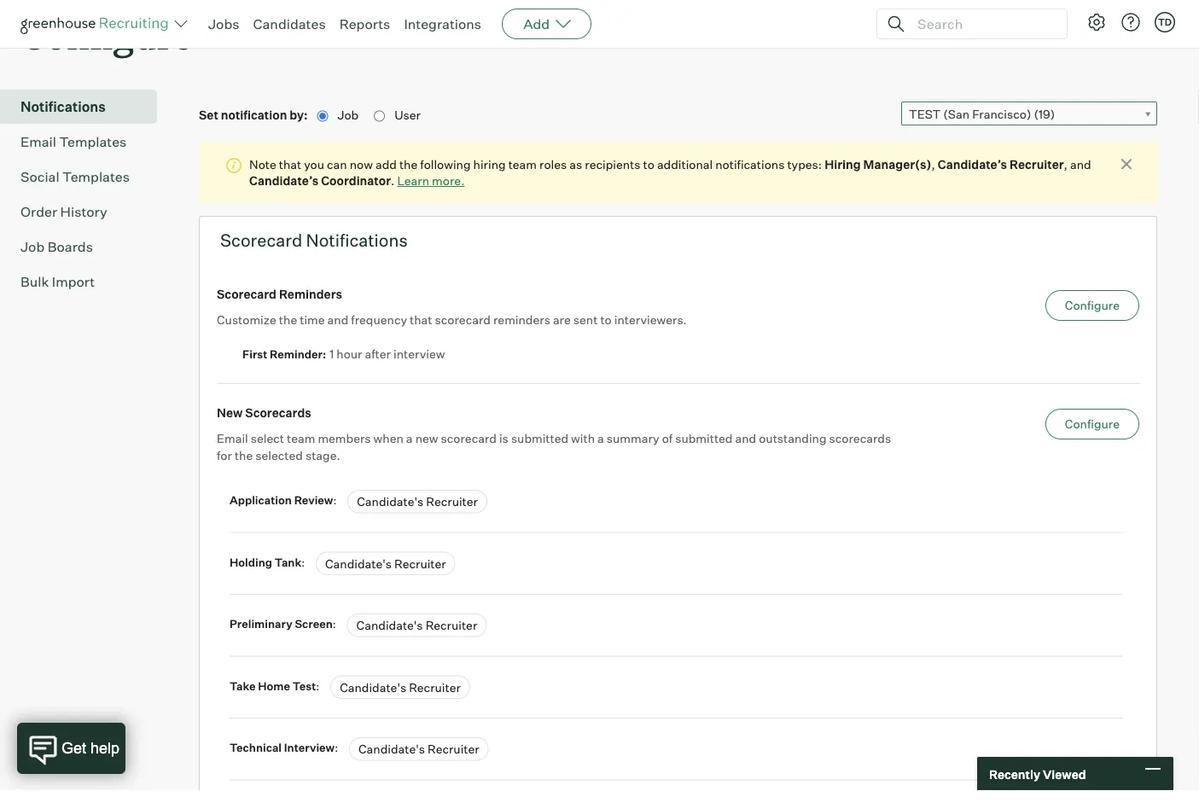 Task type: describe. For each thing, give the bounding box(es) containing it.
interview
[[284, 741, 335, 755]]

order
[[20, 203, 57, 220]]

bulk import link
[[20, 272, 150, 292]]

test
[[909, 107, 941, 122]]

Search text field
[[913, 12, 1052, 36]]

configure image
[[1087, 12, 1107, 32]]

2 , from the left
[[1064, 157, 1068, 172]]

reminder
[[270, 348, 323, 361]]

application review :
[[230, 494, 339, 507]]

new
[[415, 431, 438, 446]]

viewed
[[1043, 767, 1086, 782]]

reports
[[339, 15, 390, 32]]

technical
[[230, 741, 282, 755]]

new scorecards
[[217, 406, 311, 421]]

sent
[[574, 313, 598, 328]]

roles
[[540, 157, 567, 172]]

first
[[242, 348, 267, 361]]

1 a from the left
[[406, 431, 413, 446]]

recently
[[989, 767, 1041, 782]]

time
[[300, 313, 325, 328]]

order history
[[20, 203, 107, 220]]

scorecard for scorecard reminders
[[217, 287, 277, 302]]

notifications
[[716, 157, 785, 172]]

email select team members when a new scorecard is submitted with a summary of submitted and outstanding scorecards for the selected stage.
[[217, 431, 891, 463]]

email templates
[[20, 133, 127, 150]]

you
[[304, 157, 324, 172]]

learn more. link
[[397, 173, 465, 188]]

recipients
[[585, 157, 641, 172]]

as
[[570, 157, 582, 172]]

integrations
[[404, 15, 482, 32]]

import
[[52, 273, 95, 290]]

manager(s)
[[864, 157, 932, 172]]

social templates link
[[20, 167, 150, 187]]

technical interview :
[[230, 741, 341, 755]]

outstanding
[[759, 431, 827, 446]]

test
[[293, 679, 316, 693]]

customize
[[217, 313, 276, 328]]

configure button for email select team members when a new scorecard is submitted with a summary of submitted and outstanding scorecards for the selected stage.
[[1046, 409, 1140, 440]]

td button
[[1155, 12, 1175, 32]]

job for job boards
[[20, 238, 45, 255]]

email for email select team members when a new scorecard is submitted with a summary of submitted and outstanding scorecards for the selected stage.
[[217, 431, 248, 446]]

reports link
[[339, 15, 390, 32]]

customize the time and frequency that scorecard reminders are sent to interviewers.
[[217, 313, 687, 328]]

1 , from the left
[[932, 157, 935, 172]]

when
[[374, 431, 404, 446]]

recently viewed
[[989, 767, 1086, 782]]

history
[[60, 203, 107, 220]]

frequency
[[351, 313, 407, 328]]

bulk import
[[20, 273, 95, 290]]

application
[[230, 494, 292, 507]]

: for preliminary screen :
[[333, 617, 336, 631]]

holding tank :
[[230, 555, 307, 569]]

candidate's for take home test :
[[340, 680, 406, 695]]

: for holding tank :
[[302, 555, 305, 569]]

templates for social templates
[[62, 168, 130, 185]]

hiring
[[473, 157, 506, 172]]

set notification by:
[[199, 108, 310, 123]]

the inside note that you can now add the following hiring team roles as recipients to additional notifications types: hiring manager(s) , candidate's recruiter , and candidate's coordinator . learn more.
[[399, 157, 418, 172]]

now
[[350, 157, 373, 172]]

bulk
[[20, 273, 49, 290]]

td
[[1158, 16, 1172, 28]]

test (san francisco) (19)
[[909, 107, 1055, 122]]

to inside note that you can now add the following hiring team roles as recipients to additional notifications types: hiring manager(s) , candidate's recruiter , and candidate's coordinator . learn more.
[[643, 157, 655, 172]]

screen
[[295, 617, 333, 631]]

after
[[365, 347, 391, 362]]

social templates
[[20, 168, 130, 185]]

jobs
[[208, 15, 239, 32]]

by:
[[290, 108, 308, 123]]

1 submitted from the left
[[511, 431, 569, 446]]

order history link
[[20, 202, 150, 222]]

more.
[[432, 173, 465, 188]]

first reminder : 1 hour after interview
[[242, 347, 445, 362]]

candidate's recruiter for technical interview :
[[358, 742, 479, 757]]

selected
[[255, 448, 303, 463]]

1 horizontal spatial candidate's
[[938, 157, 1007, 172]]

summary
[[607, 431, 660, 446]]

0 horizontal spatial and
[[327, 313, 349, 328]]

job boards link
[[20, 237, 150, 257]]

team inside note that you can now add the following hiring team roles as recipients to additional notifications types: hiring manager(s) , candidate's recruiter , and candidate's coordinator . learn more.
[[508, 157, 537, 172]]

0 vertical spatial scorecard
[[435, 313, 491, 328]]

following
[[420, 157, 471, 172]]

scorecards
[[245, 406, 311, 421]]

recruiter inside note that you can now add the following hiring team roles as recipients to additional notifications types: hiring manager(s) , candidate's recruiter , and candidate's coordinator . learn more.
[[1010, 157, 1064, 172]]

hour
[[337, 347, 362, 362]]

select
[[251, 431, 284, 446]]

td button
[[1152, 9, 1179, 36]]

francisco)
[[972, 107, 1032, 122]]

candidates link
[[253, 15, 326, 32]]

greenhouse recruiting image
[[20, 14, 174, 34]]



Task type: vqa. For each thing, say whether or not it's contained in the screenshot.
Your
no



Task type: locate. For each thing, give the bounding box(es) containing it.
notifications
[[20, 98, 106, 115], [306, 230, 408, 251]]

members
[[318, 431, 371, 446]]

1 vertical spatial scorecard
[[217, 287, 277, 302]]

configure for email select team members when a new scorecard is submitted with a summary of submitted and outstanding scorecards for the selected stage.
[[1065, 417, 1120, 432]]

holding
[[230, 555, 272, 569]]

1 horizontal spatial job
[[338, 108, 361, 123]]

interviewers.
[[614, 313, 687, 328]]

for
[[217, 448, 232, 463]]

take
[[230, 679, 256, 693]]

to right sent
[[600, 313, 612, 328]]

, down test
[[932, 157, 935, 172]]

0 vertical spatial that
[[279, 157, 302, 172]]

1 vertical spatial configure button
[[1046, 409, 1140, 440]]

test (san francisco) (19) link
[[901, 102, 1158, 127]]

0 vertical spatial and
[[1070, 157, 1092, 172]]

email for email templates
[[20, 133, 56, 150]]

note that you can now add the following hiring team roles as recipients to additional notifications types: hiring manager(s) , candidate's recruiter , and candidate's coordinator . learn more.
[[249, 157, 1092, 188]]

1 vertical spatial team
[[287, 431, 315, 446]]

: for application review :
[[333, 494, 337, 507]]

templates for email templates
[[59, 133, 127, 150]]

1 horizontal spatial to
[[643, 157, 655, 172]]

are
[[553, 313, 571, 328]]

tank
[[275, 555, 302, 569]]

add
[[376, 157, 397, 172]]

0 horizontal spatial job
[[20, 238, 45, 255]]

0 horizontal spatial a
[[406, 431, 413, 446]]

note
[[249, 157, 276, 172]]

the
[[399, 157, 418, 172], [279, 313, 297, 328], [235, 448, 253, 463]]

scorecard up scorecard reminders on the left of the page
[[220, 230, 302, 251]]

0 horizontal spatial team
[[287, 431, 315, 446]]

candidate's recruiter for holding tank :
[[325, 556, 446, 571]]

and inside email select team members when a new scorecard is submitted with a summary of submitted and outstanding scorecards for the selected stage.
[[735, 431, 757, 446]]

candidate's right tank
[[325, 556, 392, 571]]

1 vertical spatial and
[[327, 313, 349, 328]]

2 a from the left
[[598, 431, 604, 446]]

1 horizontal spatial and
[[735, 431, 757, 446]]

team inside email select team members when a new scorecard is submitted with a summary of submitted and outstanding scorecards for the selected stage.
[[287, 431, 315, 446]]

that left you
[[279, 157, 302, 172]]

of
[[662, 431, 673, 446]]

: right holding
[[302, 555, 305, 569]]

email templates link
[[20, 132, 150, 152]]

the right for
[[235, 448, 253, 463]]

scorecard
[[220, 230, 302, 251], [217, 287, 277, 302]]

scorecard inside email select team members when a new scorecard is submitted with a summary of submitted and outstanding scorecards for the selected stage.
[[441, 431, 497, 446]]

that
[[279, 157, 302, 172], [410, 313, 432, 328]]

1 vertical spatial configure
[[1065, 298, 1120, 313]]

email up for
[[217, 431, 248, 446]]

candidate's right interview
[[358, 742, 425, 757]]

0 vertical spatial the
[[399, 157, 418, 172]]

notification
[[221, 108, 287, 123]]

1 horizontal spatial a
[[598, 431, 604, 446]]

submitted right of
[[675, 431, 733, 446]]

0 horizontal spatial that
[[279, 157, 302, 172]]

reminders
[[493, 313, 550, 328]]

: inside first reminder : 1 hour after interview
[[323, 348, 326, 361]]

1 vertical spatial scorecard
[[441, 431, 497, 446]]

is
[[499, 431, 509, 446]]

job
[[338, 108, 361, 123], [20, 238, 45, 255]]

: left "1"
[[323, 348, 326, 361]]

0 vertical spatial configure
[[20, 9, 192, 60]]

learn
[[397, 173, 429, 188]]

candidate's recruiter for take home test :
[[340, 680, 461, 695]]

1 vertical spatial the
[[279, 313, 297, 328]]

: for technical interview :
[[335, 741, 338, 755]]

2 configure button from the top
[[1046, 409, 1140, 440]]

notifications link
[[20, 97, 150, 117]]

reminders
[[279, 287, 342, 302]]

candidate's recruiter for preliminary screen :
[[356, 618, 477, 633]]

, down test (san francisco) (19) link
[[1064, 157, 1068, 172]]

2 horizontal spatial and
[[1070, 157, 1092, 172]]

interview
[[394, 347, 445, 362]]

recruiter for holding tank :
[[394, 556, 446, 571]]

0 vertical spatial templates
[[59, 133, 127, 150]]

a left new
[[406, 431, 413, 446]]

and left outstanding
[[735, 431, 757, 446]]

scorecard left is
[[441, 431, 497, 446]]

set
[[199, 108, 218, 123]]

that up interview
[[410, 313, 432, 328]]

0 horizontal spatial email
[[20, 133, 56, 150]]

0 horizontal spatial ,
[[932, 157, 935, 172]]

and right time
[[327, 313, 349, 328]]

1 horizontal spatial submitted
[[675, 431, 733, 446]]

email up social
[[20, 133, 56, 150]]

0 horizontal spatial submitted
[[511, 431, 569, 446]]

team
[[508, 157, 537, 172], [287, 431, 315, 446]]

: right home
[[316, 679, 320, 693]]

user
[[395, 108, 421, 123]]

1 vertical spatial to
[[600, 313, 612, 328]]

add
[[523, 15, 550, 32]]

candidate's
[[938, 157, 1007, 172], [249, 173, 319, 188]]

team up selected
[[287, 431, 315, 446]]

templates up order history link
[[62, 168, 130, 185]]

candidates
[[253, 15, 326, 32]]

and down test (san francisco) (19) link
[[1070, 157, 1092, 172]]

stage.
[[306, 448, 340, 463]]

(san
[[944, 107, 970, 122]]

and
[[1070, 157, 1092, 172], [327, 313, 349, 328], [735, 431, 757, 446]]

: for first reminder : 1 hour after interview
[[323, 348, 326, 361]]

0 vertical spatial notifications
[[20, 98, 106, 115]]

recruiter for technical interview :
[[428, 742, 479, 757]]

the left time
[[279, 313, 297, 328]]

the up learn on the top
[[399, 157, 418, 172]]

scorecards
[[829, 431, 891, 446]]

:
[[323, 348, 326, 361], [333, 494, 337, 507], [302, 555, 305, 569], [333, 617, 336, 631], [316, 679, 320, 693], [335, 741, 338, 755]]

scorecard up customize
[[217, 287, 277, 302]]

2 horizontal spatial the
[[399, 157, 418, 172]]

candidate's right screen
[[356, 618, 423, 633]]

submitted right is
[[511, 431, 569, 446]]

1 configure button from the top
[[1046, 290, 1140, 321]]

candidate's for technical interview :
[[358, 742, 425, 757]]

home
[[258, 679, 290, 693]]

a right with
[[598, 431, 604, 446]]

recruiter for preliminary screen :
[[426, 618, 477, 633]]

to right recipients
[[643, 157, 655, 172]]

the inside email select team members when a new scorecard is submitted with a summary of submitted and outstanding scorecards for the selected stage.
[[235, 448, 253, 463]]

candidate's down test (san francisco) (19)
[[938, 157, 1007, 172]]

job up bulk
[[20, 238, 45, 255]]

1 vertical spatial that
[[410, 313, 432, 328]]

1 horizontal spatial email
[[217, 431, 248, 446]]

scorecard notifications
[[220, 230, 408, 251]]

0 horizontal spatial candidate's
[[249, 173, 319, 188]]

with
[[571, 431, 595, 446]]

job boards
[[20, 238, 93, 255]]

1 horizontal spatial that
[[410, 313, 432, 328]]

1 horizontal spatial notifications
[[306, 230, 408, 251]]

2 submitted from the left
[[675, 431, 733, 446]]

2 vertical spatial configure
[[1065, 417, 1120, 432]]

recruiter for application review :
[[426, 494, 478, 509]]

candidate's for preliminary screen :
[[356, 618, 423, 633]]

candidate's
[[357, 494, 424, 509], [325, 556, 392, 571], [356, 618, 423, 633], [340, 680, 406, 695], [358, 742, 425, 757]]

1 vertical spatial notifications
[[306, 230, 408, 251]]

: down stage. at the bottom of page
[[333, 494, 337, 507]]

recruiter for take home test :
[[409, 680, 461, 695]]

scorecard for scorecard notifications
[[220, 230, 302, 251]]

additional
[[657, 157, 713, 172]]

2 vertical spatial the
[[235, 448, 253, 463]]

submitted
[[511, 431, 569, 446], [675, 431, 733, 446]]

1 vertical spatial email
[[217, 431, 248, 446]]

0 vertical spatial to
[[643, 157, 655, 172]]

0 horizontal spatial the
[[235, 448, 253, 463]]

review
[[294, 494, 333, 507]]

candidate's down note
[[249, 173, 319, 188]]

0 vertical spatial candidate's
[[938, 157, 1007, 172]]

0 horizontal spatial notifications
[[20, 98, 106, 115]]

0 vertical spatial team
[[508, 157, 537, 172]]

candidate's down when
[[357, 494, 424, 509]]

1 horizontal spatial the
[[279, 313, 297, 328]]

0 vertical spatial email
[[20, 133, 56, 150]]

jobs link
[[208, 15, 239, 32]]

can
[[327, 157, 347, 172]]

1 vertical spatial templates
[[62, 168, 130, 185]]

: right technical
[[335, 741, 338, 755]]

a
[[406, 431, 413, 446], [598, 431, 604, 446]]

configure button for customize the time and frequency that scorecard reminders are sent to interviewers.
[[1046, 290, 1140, 321]]

0 vertical spatial scorecard
[[220, 230, 302, 251]]

that inside note that you can now add the following hiring team roles as recipients to additional notifications types: hiring manager(s) , candidate's recruiter , and candidate's coordinator . learn more.
[[279, 157, 302, 172]]

1 vertical spatial candidate's
[[249, 173, 319, 188]]

User radio
[[374, 111, 385, 122]]

preliminary
[[230, 617, 293, 631]]

(19)
[[1034, 107, 1055, 122]]

2 vertical spatial and
[[735, 431, 757, 446]]

: right preliminary
[[333, 617, 336, 631]]

job right job radio
[[338, 108, 361, 123]]

0 vertical spatial configure button
[[1046, 290, 1140, 321]]

1 horizontal spatial team
[[508, 157, 537, 172]]

candidate's recruiter
[[357, 494, 478, 509], [325, 556, 446, 571], [356, 618, 477, 633], [340, 680, 461, 695], [358, 742, 479, 757]]

configure for customize the time and frequency that scorecard reminders are sent to interviewers.
[[1065, 298, 1120, 313]]

job for job
[[338, 108, 361, 123]]

templates down "notifications" link
[[59, 133, 127, 150]]

social
[[20, 168, 59, 185]]

candidate's for holding tank :
[[325, 556, 392, 571]]

notifications up email templates
[[20, 98, 106, 115]]

1 horizontal spatial ,
[[1064, 157, 1068, 172]]

notifications down the coordinator
[[306, 230, 408, 251]]

0 vertical spatial job
[[338, 108, 361, 123]]

add button
[[502, 9, 592, 39]]

recruiter
[[1010, 157, 1064, 172], [426, 494, 478, 509], [394, 556, 446, 571], [426, 618, 477, 633], [409, 680, 461, 695], [428, 742, 479, 757]]

email inside email select team members when a new scorecard is submitted with a summary of submitted and outstanding scorecards for the selected stage.
[[217, 431, 248, 446]]

preliminary screen :
[[230, 617, 339, 631]]

team left roles
[[508, 157, 537, 172]]

coordinator
[[321, 173, 391, 188]]

types:
[[787, 157, 822, 172]]

.
[[391, 173, 395, 188]]

1 vertical spatial job
[[20, 238, 45, 255]]

integrations link
[[404, 15, 482, 32]]

scorecard
[[435, 313, 491, 328], [441, 431, 497, 446]]

scorecard up interview
[[435, 313, 491, 328]]

candidate's recruiter for application review :
[[357, 494, 478, 509]]

and inside note that you can now add the following hiring team roles as recipients to additional notifications types: hiring manager(s) , candidate's recruiter , and candidate's coordinator . learn more.
[[1070, 157, 1092, 172]]

scorecard reminders
[[217, 287, 342, 302]]

candidate's right test
[[340, 680, 406, 695]]

Job radio
[[317, 111, 328, 122]]

0 horizontal spatial to
[[600, 313, 612, 328]]

candidate's for application review :
[[357, 494, 424, 509]]



